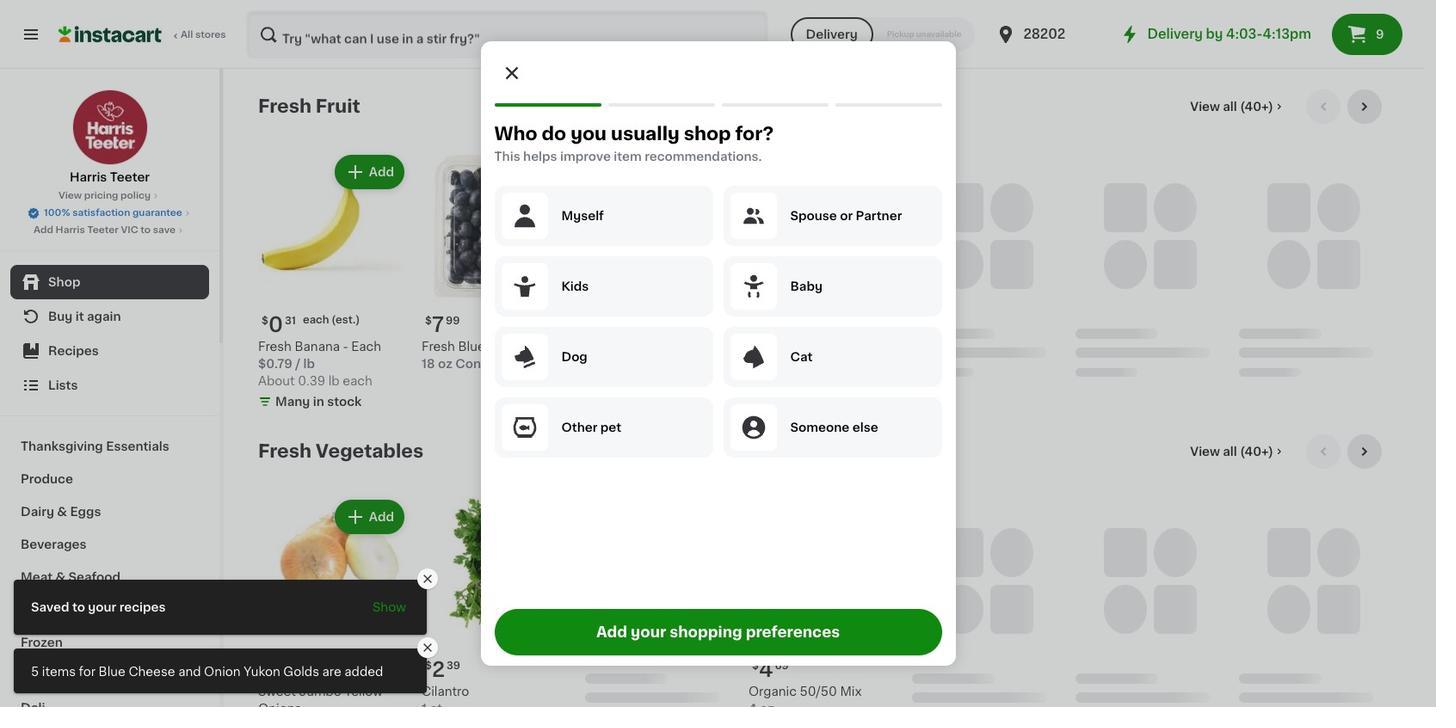 Task type: vqa. For each thing, say whether or not it's contained in the screenshot.
"shopping"
yes



Task type: locate. For each thing, give the bounding box(es) containing it.
view all (40+) for 0
[[1191, 101, 1274, 113]]

$ down close toast image on the bottom left
[[425, 661, 432, 671]]

in
[[313, 396, 324, 408]]

& left 'candy'
[[69, 604, 79, 616]]

0 vertical spatial each (est.)
[[303, 315, 360, 325]]

0 left 31
[[268, 315, 283, 335]]

1 all from the top
[[1223, 101, 1237, 113]]

bakery
[[21, 670, 64, 682]]

harris up "pricing"
[[70, 171, 107, 183]]

satisfaction
[[72, 208, 130, 218]]

each (est.)
[[303, 315, 360, 325], [300, 660, 357, 670]]

& for snacks
[[69, 604, 79, 616]]

1 view all (40+) button from the top
[[1184, 90, 1293, 124]]

1 vertical spatial each (est.)
[[300, 660, 357, 670]]

1 horizontal spatial delivery
[[1148, 28, 1203, 40]]

limes
[[622, 341, 659, 353]]

0 vertical spatial view
[[1191, 101, 1220, 113]]

someone else
[[791, 422, 878, 434]]

each up stock
[[343, 375, 373, 387]]

add button inside 'product' group
[[336, 502, 403, 533]]

$ left 08
[[262, 661, 268, 671]]

your left shopping
[[631, 626, 666, 639]]

mix
[[840, 686, 862, 698]]

1 vertical spatial (est.)
[[329, 660, 357, 670]]

$ 4 69
[[752, 660, 789, 680]]

this
[[494, 151, 520, 163]]

(est.) inside $1.08 each (estimated) element
[[329, 660, 357, 670]]

add your shopping preferences element
[[481, 41, 956, 666]]

0
[[268, 315, 283, 335], [595, 315, 610, 335]]

golds
[[283, 666, 319, 678]]

2 view all (40+) from the top
[[1191, 446, 1274, 458]]

stock
[[327, 396, 362, 408]]

0 vertical spatial lb
[[303, 358, 315, 370]]

99
[[446, 316, 460, 326], [612, 316, 626, 326]]

all
[[181, 30, 193, 40]]

thanksgiving essentials
[[21, 441, 169, 453]]

lb right 0.39
[[329, 375, 340, 387]]

$ inside $ 4 69
[[752, 661, 759, 671]]

for
[[79, 666, 96, 678]]

or
[[840, 210, 853, 222]]

0 horizontal spatial 0
[[268, 315, 283, 335]]

1 vertical spatial view
[[58, 191, 82, 201]]

organic
[[749, 686, 797, 698]]

1 vertical spatial add button
[[336, 502, 403, 533]]

1 item carousel region from the top
[[258, 90, 1389, 421]]

1 horizontal spatial your
[[631, 626, 666, 639]]

each (est.) for 0
[[303, 315, 360, 325]]

saved
[[31, 602, 69, 614]]

1 vertical spatial &
[[55, 571, 66, 584]]

do
[[542, 125, 567, 143]]

0 horizontal spatial your
[[88, 602, 116, 614]]

each (est.) up jumbo on the bottom of page
[[300, 660, 357, 670]]

$ left 69
[[752, 661, 759, 671]]

None search field
[[246, 10, 768, 59]]

$ inside "$ 7 99"
[[425, 316, 432, 326]]

each right 31
[[303, 315, 329, 325]]

2 vertical spatial &
[[69, 604, 79, 616]]

0 horizontal spatial lb
[[303, 358, 315, 370]]

2 all from the top
[[1223, 446, 1237, 458]]

about
[[258, 375, 295, 387]]

0 horizontal spatial delivery
[[806, 28, 858, 40]]

99 up large limes
[[612, 316, 626, 326]]

shop
[[684, 125, 731, 143]]

2 add button from the top
[[336, 502, 403, 533]]

2 vertical spatial each
[[300, 660, 326, 670]]

0 horizontal spatial 99
[[446, 316, 460, 326]]

0 vertical spatial item carousel region
[[258, 90, 1389, 421]]

fresh for fresh banana - each $0.79 / lb about 0.39 lb each
[[258, 341, 292, 353]]

for?
[[735, 125, 774, 143]]

$ inside $ 0 99
[[589, 316, 595, 326]]

1 add button from the top
[[336, 157, 403, 188]]

1 horizontal spatial 9
[[1376, 28, 1384, 40]]

lb
[[303, 358, 315, 370], [329, 375, 340, 387]]

$ inside $ 1 08
[[262, 661, 268, 671]]

stores
[[195, 30, 226, 40]]

seafood
[[68, 571, 121, 584]]

harris down the 100%
[[56, 225, 85, 235]]

add button down "fruit"
[[336, 157, 403, 188]]

9
[[1376, 28, 1384, 40], [749, 358, 757, 370]]

0 vertical spatial view all (40+) button
[[1184, 90, 1293, 124]]

9 inside raspberries 9 oz
[[749, 358, 757, 370]]

container
[[455, 358, 517, 370]]

product group containing 1
[[258, 497, 408, 707]]

2 item carousel region from the top
[[258, 435, 1389, 707]]

2 view all (40+) button from the top
[[1184, 435, 1293, 469]]

your inside button
[[631, 626, 666, 639]]

oz right 18
[[438, 358, 453, 370]]

0 horizontal spatial oz
[[438, 358, 453, 370]]

each (est.) inside $0.31 each (estimated) element
[[303, 315, 360, 325]]

(40+) for 0
[[1240, 101, 1274, 113]]

(40+) for 1
[[1240, 446, 1274, 458]]

& left 'eggs'
[[57, 506, 67, 518]]

1 vertical spatial lb
[[329, 375, 340, 387]]

2 oz from the left
[[760, 358, 774, 370]]

& for meat
[[55, 571, 66, 584]]

1 vertical spatial view all (40+)
[[1191, 446, 1274, 458]]

show
[[373, 602, 406, 614]]

spouse or partner
[[791, 210, 902, 222]]

& right meat
[[55, 571, 66, 584]]

by
[[1206, 28, 1223, 40]]

1 vertical spatial all
[[1223, 446, 1237, 458]]

each (est.) for 1
[[300, 660, 357, 670]]

add button for 1
[[336, 502, 403, 533]]

1 0 from the left
[[268, 315, 283, 335]]

5 items for blue cheese and onion yukon golds are added
[[31, 666, 383, 678]]

1 vertical spatial harris
[[56, 225, 85, 235]]

1 vertical spatial (40+)
[[1240, 446, 1274, 458]]

preferences
[[746, 626, 840, 639]]

$ left 59
[[752, 316, 759, 326]]

other
[[562, 422, 598, 434]]

(est.) inside $0.31 each (estimated) element
[[332, 315, 360, 325]]

teeter up policy
[[110, 171, 150, 183]]

product group
[[258, 151, 408, 414], [422, 151, 571, 373], [585, 151, 735, 380], [749, 151, 899, 388], [258, 497, 408, 707]]

fresh up 18
[[422, 341, 455, 353]]

your
[[88, 602, 116, 614], [631, 626, 666, 639]]

99 inside $ 0 99
[[612, 316, 626, 326]]

1 vertical spatial 9
[[749, 358, 757, 370]]

lb right /
[[303, 358, 315, 370]]

2 (40+) from the top
[[1240, 446, 1274, 458]]

fresh up $0.79
[[258, 341, 292, 353]]

$ up 18
[[425, 316, 432, 326]]

view all (40+) button for 0
[[1184, 90, 1293, 124]]

0 vertical spatial 9
[[1376, 28, 1384, 40]]

$ for $ 7 99
[[425, 316, 432, 326]]

99 inside "$ 7 99"
[[446, 316, 460, 326]]

add
[[369, 166, 394, 178], [34, 225, 53, 235], [369, 511, 394, 523], [596, 626, 628, 639]]

item carousel region
[[258, 90, 1389, 421], [258, 435, 1389, 707]]

0 vertical spatial to
[[141, 225, 151, 235]]

1 oz from the left
[[438, 358, 453, 370]]

view for 0
[[1191, 101, 1220, 113]]

to right vic
[[141, 225, 151, 235]]

view pricing policy
[[58, 191, 151, 201]]

added
[[345, 666, 383, 678]]

1 vertical spatial your
[[631, 626, 666, 639]]

snacks & candy link
[[10, 594, 209, 627]]

other pet
[[562, 422, 621, 434]]

delivery by 4:03-4:13pm link
[[1120, 24, 1312, 45]]

1 vertical spatial to
[[72, 602, 85, 614]]

2 0 from the left
[[595, 315, 610, 335]]

add button for 0
[[336, 157, 403, 188]]

thanksgiving
[[21, 441, 103, 453]]

1 horizontal spatial 0
[[595, 315, 610, 335]]

fresh for fresh blueberries 18 oz container
[[422, 341, 455, 353]]

$ up large
[[589, 316, 595, 326]]

(est.) for 1
[[329, 660, 357, 670]]

harris
[[70, 171, 107, 183], [56, 225, 85, 235]]

39
[[447, 661, 461, 671]]

view all (40+) for 1
[[1191, 446, 1274, 458]]

(est.) up -
[[332, 315, 360, 325]]

1 horizontal spatial 99
[[612, 316, 626, 326]]

0 vertical spatial &
[[57, 506, 67, 518]]

recipes
[[48, 345, 99, 357]]

$ left 31
[[262, 316, 268, 326]]

it
[[76, 311, 84, 323]]

9 inside button
[[1376, 28, 1384, 40]]

thanksgiving essentials link
[[10, 430, 209, 463]]

0 vertical spatial view all (40+)
[[1191, 101, 1274, 113]]

$ 1 08
[[262, 660, 293, 680]]

0 vertical spatial each
[[303, 315, 329, 325]]

partner
[[856, 210, 902, 222]]

improve
[[560, 151, 611, 163]]

your down meat & seafood link
[[88, 602, 116, 614]]

snacks
[[21, 604, 66, 616]]

who
[[494, 125, 538, 143]]

add inside button
[[596, 626, 628, 639]]

beverages
[[21, 539, 87, 551]]

$ inside $ 2 39
[[425, 661, 432, 671]]

service type group
[[791, 17, 976, 52]]

delivery inside button
[[806, 28, 858, 40]]

$1.08 each (estimated) element
[[258, 653, 408, 683]]

to
[[141, 225, 151, 235], [72, 602, 85, 614]]

0 vertical spatial all
[[1223, 101, 1237, 113]]

99 for 0
[[612, 316, 626, 326]]

oz up "sponsored badge" image
[[760, 358, 774, 370]]

0 vertical spatial your
[[88, 602, 116, 614]]

0 horizontal spatial to
[[72, 602, 85, 614]]

0 horizontal spatial 9
[[749, 358, 757, 370]]

1 99 from the left
[[446, 316, 460, 326]]

1 vertical spatial each
[[343, 375, 373, 387]]

/
[[295, 358, 301, 370]]

1 view all (40+) from the top
[[1191, 101, 1274, 113]]

(40+)
[[1240, 101, 1274, 113], [1240, 446, 1274, 458]]

1 (40+) from the top
[[1240, 101, 1274, 113]]

fresh down many
[[258, 442, 312, 460]]

$ inside $ 0 31
[[262, 316, 268, 326]]

$0.31 each (estimated) element
[[258, 308, 408, 338]]

1 horizontal spatial oz
[[760, 358, 774, 370]]

99 right 7
[[446, 316, 460, 326]]

all
[[1223, 101, 1237, 113], [1223, 446, 1237, 458]]

each for 1
[[300, 660, 326, 670]]

2 99 from the left
[[612, 316, 626, 326]]

31
[[285, 316, 296, 326]]

each
[[303, 315, 329, 325], [343, 375, 373, 387], [300, 660, 326, 670]]

2 vertical spatial view
[[1191, 446, 1220, 458]]

9 button
[[1332, 14, 1403, 55]]

each (est.) up -
[[303, 315, 360, 325]]

1 vertical spatial view all (40+) button
[[1184, 435, 1293, 469]]

(est.) for 0
[[332, 315, 360, 325]]

instacart logo image
[[59, 24, 162, 45]]

(est.) up yellow in the left bottom of the page
[[329, 660, 357, 670]]

sponsored badge image
[[749, 374, 801, 384]]

who do you usually shop for? this helps improve item recommendations.
[[494, 125, 774, 163]]

0 vertical spatial (40+)
[[1240, 101, 1274, 113]]

fresh for fresh fruit
[[258, 97, 312, 115]]

harris teeter link
[[70, 90, 150, 186]]

buy
[[48, 311, 73, 323]]

harris teeter
[[70, 171, 150, 183]]

product group containing 6
[[749, 151, 899, 388]]

fresh inside fresh banana - each $0.79 / lb about 0.39 lb each
[[258, 341, 292, 353]]

each right 08
[[300, 660, 326, 670]]

lists link
[[10, 368, 209, 403]]

28202
[[1024, 28, 1066, 40]]

$ for $ 1 08
[[262, 661, 268, 671]]

0 vertical spatial add button
[[336, 157, 403, 188]]

each (est.) inside $1.08 each (estimated) element
[[300, 660, 357, 670]]

teeter down satisfaction
[[87, 225, 119, 235]]

0 vertical spatial harris
[[70, 171, 107, 183]]

recommendations.
[[645, 151, 762, 163]]

beverages link
[[10, 528, 209, 561]]

fresh left "fruit"
[[258, 97, 312, 115]]

kids
[[562, 281, 589, 293]]

& for dairy
[[57, 506, 67, 518]]

oz inside raspberries 9 oz
[[760, 358, 774, 370]]

1 vertical spatial item carousel region
[[258, 435, 1389, 707]]

to right saved
[[72, 602, 85, 614]]

fresh inside fresh blueberries 18 oz container
[[422, 341, 455, 353]]

0 up large
[[595, 315, 610, 335]]

delivery
[[1148, 28, 1203, 40], [806, 28, 858, 40]]

usually
[[611, 125, 680, 143]]

$ inside $ 6 59
[[752, 316, 759, 326]]

banana
[[295, 341, 340, 353]]

4:03-
[[1226, 28, 1263, 40]]

0 vertical spatial (est.)
[[332, 315, 360, 325]]

add button down vegetables
[[336, 502, 403, 533]]

$ for $ 2 39
[[425, 661, 432, 671]]



Task type: describe. For each thing, give the bounding box(es) containing it.
100%
[[44, 208, 70, 218]]

you
[[571, 125, 607, 143]]

99 for 7
[[446, 316, 460, 326]]

each inside fresh banana - each $0.79 / lb about 0.39 lb each
[[343, 375, 373, 387]]

dairy
[[21, 506, 54, 518]]

eggs
[[70, 506, 101, 518]]

pet
[[601, 422, 621, 434]]

100% satisfaction guarantee button
[[27, 203, 193, 220]]

delivery for delivery by 4:03-4:13pm
[[1148, 28, 1203, 40]]

view pricing policy link
[[58, 189, 161, 203]]

pricing
[[84, 191, 118, 201]]

view for 1
[[1191, 446, 1220, 458]]

add your shopping preferences
[[596, 626, 840, 639]]

shop
[[48, 276, 80, 288]]

again
[[87, 311, 121, 323]]

recipes link
[[10, 334, 209, 368]]

fresh banana - each $0.79 / lb about 0.39 lb each
[[258, 341, 381, 387]]

cheese
[[129, 666, 175, 678]]

$ 6 59
[[752, 315, 789, 335]]

items
[[42, 666, 76, 678]]

08
[[279, 661, 293, 671]]

oz inside fresh blueberries 18 oz container
[[438, 358, 453, 370]]

someone
[[791, 422, 850, 434]]

shop link
[[10, 265, 209, 300]]

dairy & eggs
[[21, 506, 101, 518]]

are
[[322, 666, 341, 678]]

each
[[351, 341, 381, 353]]

fresh for fresh vegetables
[[258, 442, 312, 460]]

dog
[[562, 351, 588, 363]]

18
[[422, 358, 435, 370]]

harris teeter logo image
[[72, 90, 148, 165]]

0.39
[[298, 375, 325, 387]]

1 horizontal spatial to
[[141, 225, 151, 235]]

$ 7 99
[[425, 315, 460, 335]]

1
[[268, 660, 277, 680]]

fruit
[[316, 97, 360, 115]]

frozen
[[21, 637, 63, 649]]

essentials
[[106, 441, 169, 453]]

$ for $ 6 59
[[752, 316, 759, 326]]

6
[[759, 315, 773, 335]]

save
[[153, 225, 176, 235]]

helps
[[523, 151, 557, 163]]

59
[[775, 316, 789, 326]]

policy
[[121, 191, 151, 201]]

item carousel region containing 0
[[258, 90, 1389, 421]]

cilantro
[[422, 686, 469, 698]]

fresh vegetables
[[258, 442, 424, 460]]

item
[[614, 151, 642, 163]]

delivery for delivery
[[806, 28, 858, 40]]

baby
[[791, 281, 823, 293]]

sweet
[[258, 686, 296, 698]]

28202 button
[[996, 10, 1099, 59]]

guarantee
[[132, 208, 182, 218]]

spouse
[[791, 210, 837, 222]]

all for 0
[[1223, 101, 1237, 113]]

meat & seafood
[[21, 571, 121, 584]]

myself
[[562, 210, 604, 222]]

view all (40+) button for 1
[[1184, 435, 1293, 469]]

shopping
[[670, 626, 742, 639]]

show button
[[362, 590, 417, 625]]

saved to your recipes
[[31, 602, 166, 614]]

0 for $ 0 31
[[268, 315, 283, 335]]

produce link
[[10, 463, 209, 496]]

delivery by 4:03-4:13pm
[[1148, 28, 1312, 40]]

meat
[[21, 571, 53, 584]]

jumbo
[[299, 686, 341, 698]]

0 for $ 0 99
[[595, 315, 610, 335]]

delivery button
[[791, 17, 873, 52]]

0 vertical spatial teeter
[[110, 171, 150, 183]]

recipes
[[119, 602, 166, 614]]

produce
[[21, 473, 73, 485]]

snacks & candy
[[21, 604, 123, 616]]

all for 1
[[1223, 446, 1237, 458]]

69
[[775, 661, 789, 671]]

add harris teeter vic to save
[[34, 225, 176, 235]]

$ 0 99
[[589, 315, 626, 335]]

1 horizontal spatial lb
[[329, 375, 340, 387]]

frozen link
[[10, 627, 209, 659]]

candy
[[82, 604, 123, 616]]

1 vertical spatial teeter
[[87, 225, 119, 235]]

vegetables
[[316, 442, 424, 460]]

5
[[31, 666, 39, 678]]

$ for $ 0 99
[[589, 316, 595, 326]]

close toast image
[[421, 641, 435, 655]]

and
[[178, 666, 201, 678]]

each for 0
[[303, 315, 329, 325]]

item carousel region containing 1
[[258, 435, 1389, 707]]

add harris teeter vic to save link
[[34, 224, 186, 238]]

lists
[[48, 380, 78, 392]]

yukon
[[244, 666, 280, 678]]

$ for $ 0 31
[[262, 316, 268, 326]]

$ for $ 4 69
[[752, 661, 759, 671]]

close toast image
[[421, 572, 435, 586]]

meat & seafood link
[[10, 561, 209, 594]]

else
[[853, 422, 878, 434]]

add your shopping preferences button
[[494, 609, 942, 656]]

raspberries
[[749, 341, 822, 353]]

$ 0 31
[[262, 315, 296, 335]]

product group containing 7
[[422, 151, 571, 373]]



